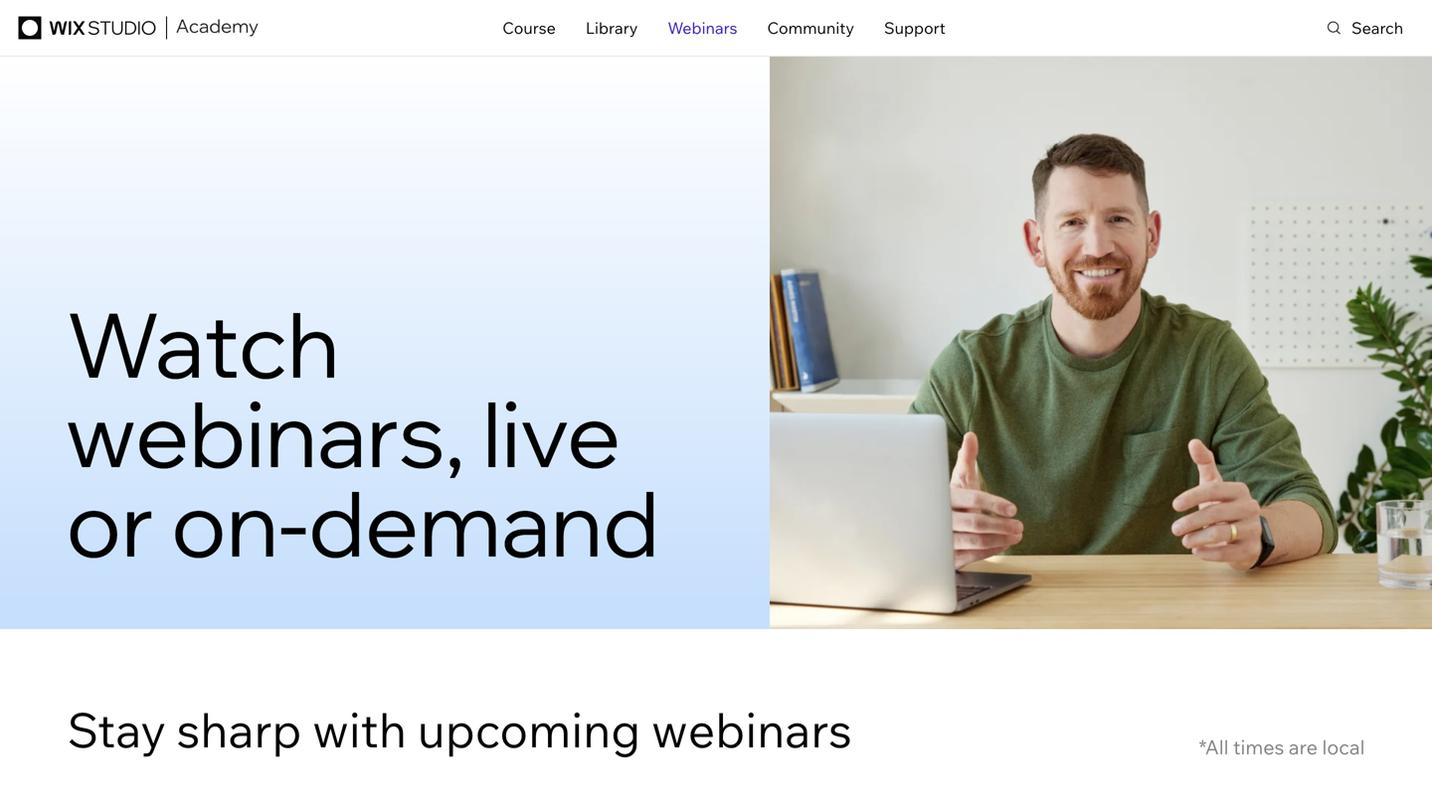 Task type: describe. For each thing, give the bounding box(es) containing it.
2 wix studio logo image from the left
[[18, 16, 156, 39]]

or
[[66, 467, 154, 579]]

"" image
[[770, 56, 1432, 629]]

1 wix studio academy logo image from the left
[[175, 19, 260, 36]]

stay sharp with upcoming webinars
[[67, 700, 863, 760]]

are
[[1289, 735, 1318, 760]]

demand
[[308, 467, 660, 579]]

with
[[312, 700, 407, 760]]

Search text field
[[1328, 0, 1432, 56]]

course link
[[503, 9, 556, 47]]

1 wix studio logo image from the left
[[16, 16, 158, 39]]

sharp
[[177, 700, 302, 760]]

course
[[503, 18, 556, 38]]

webinars
[[652, 700, 852, 760]]

watch
[[66, 288, 340, 400]]

webinars link
[[668, 9, 738, 47]]

support
[[884, 18, 946, 38]]

times
[[1233, 735, 1284, 760]]



Task type: vqa. For each thing, say whether or not it's contained in the screenshot.
left "View" popup button
no



Task type: locate. For each thing, give the bounding box(es) containing it.
stay
[[67, 700, 166, 760]]

community
[[767, 18, 854, 38]]

support link
[[884, 9, 946, 47]]

live
[[482, 377, 621, 490]]

local
[[1322, 735, 1365, 760]]

webinars,
[[66, 377, 465, 490]]

on-
[[171, 467, 308, 579]]

watch webinars, live or on-demand
[[66, 288, 660, 579]]

2 wix studio academy logo image from the left
[[176, 19, 258, 36]]

library
[[586, 18, 638, 38]]

wix studio academy logo image
[[175, 19, 260, 36], [176, 19, 258, 36]]

wix studio logo image
[[16, 16, 158, 39], [18, 16, 156, 39]]

*all
[[1199, 735, 1229, 760]]

upcoming
[[417, 700, 641, 760]]

library link
[[586, 9, 638, 47]]

*all times are local
[[1199, 735, 1365, 760]]

webinars
[[668, 18, 738, 38]]



